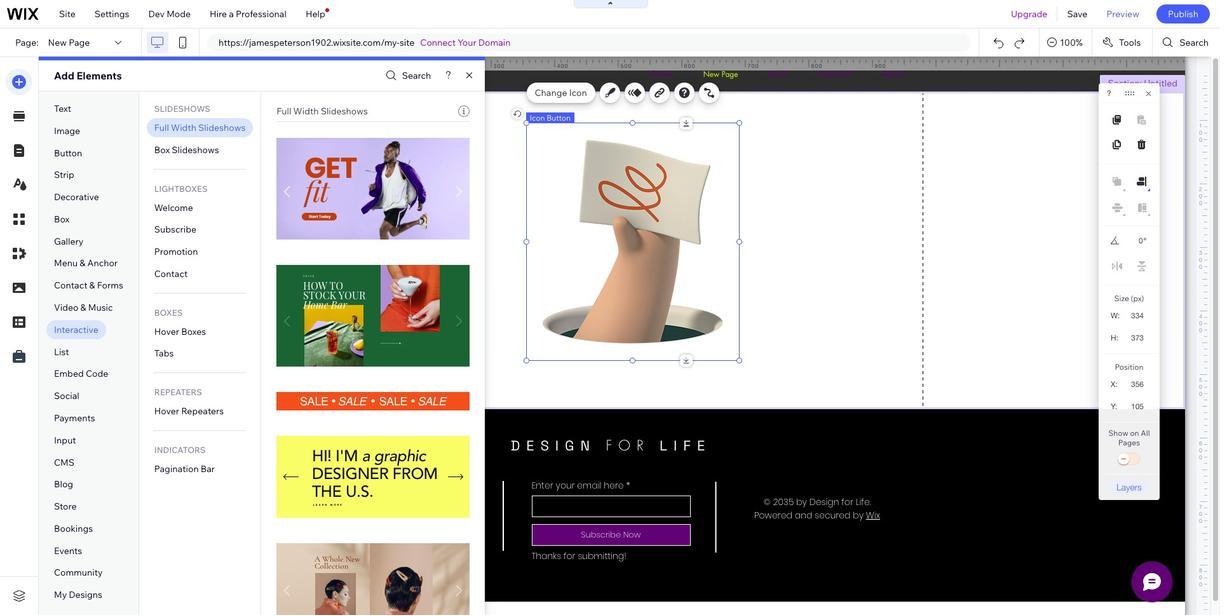 Task type: vqa. For each thing, say whether or not it's contained in the screenshot.
HEADER
no



Task type: locate. For each thing, give the bounding box(es) containing it.
1 vertical spatial search
[[402, 70, 431, 81]]

1 horizontal spatial box
[[154, 144, 170, 156]]

on
[[1131, 429, 1140, 438]]

new
[[48, 37, 67, 48]]

0 horizontal spatial full width slideshows
[[154, 122, 246, 134]]

1 vertical spatial hover
[[154, 406, 179, 417]]

0 horizontal spatial button
[[54, 147, 82, 159]]

embed
[[54, 368, 84, 380]]

0 vertical spatial search
[[1180, 37, 1209, 48]]

1 vertical spatial full
[[154, 122, 169, 134]]

search button
[[1154, 29, 1221, 57], [383, 66, 431, 85]]

2 hover from the top
[[154, 406, 179, 417]]

button down change icon
[[547, 113, 571, 123]]

full
[[277, 106, 291, 117], [154, 122, 169, 134]]

box up lightboxes
[[154, 144, 170, 156]]

pagination
[[154, 463, 199, 475]]

0 vertical spatial contact
[[154, 268, 188, 280]]

300
[[494, 62, 505, 69]]

500
[[621, 62, 632, 69]]

pages
[[1119, 438, 1141, 448]]

1 horizontal spatial search button
[[1154, 29, 1221, 57]]

box
[[154, 144, 170, 156], [54, 214, 70, 225]]

1 vertical spatial contact
[[54, 280, 87, 291]]

contact
[[154, 268, 188, 280], [54, 280, 87, 291]]

None text field
[[1127, 233, 1143, 249], [1125, 307, 1149, 324], [1125, 329, 1149, 346], [1124, 398, 1149, 415], [1127, 233, 1143, 249], [1125, 307, 1149, 324], [1125, 329, 1149, 346], [1124, 398, 1149, 415]]

1 horizontal spatial contact
[[154, 268, 188, 280]]

video
[[54, 302, 78, 313]]

(px)
[[1131, 294, 1145, 303]]

0 vertical spatial hover
[[154, 326, 179, 337]]

0 horizontal spatial search
[[402, 70, 431, 81]]

0 vertical spatial button
[[547, 113, 571, 123]]

1 hover from the top
[[154, 326, 179, 337]]

hover for hover repeaters
[[154, 406, 179, 417]]

all
[[1141, 429, 1151, 438]]

section:
[[1108, 78, 1143, 89]]

dev
[[148, 8, 165, 20]]

None text field
[[1124, 376, 1149, 393]]

search button down site
[[383, 66, 431, 85]]

icon right the change
[[569, 87, 587, 99]]

full width slideshows
[[277, 106, 368, 117], [154, 122, 246, 134]]

tabs
[[154, 348, 174, 360]]

site
[[400, 37, 415, 48]]

& left forms
[[89, 280, 95, 291]]

repeaters
[[154, 387, 202, 398], [181, 406, 224, 417]]

0 horizontal spatial search button
[[383, 66, 431, 85]]

0 vertical spatial boxes
[[154, 308, 183, 318]]

& for menu
[[80, 258, 85, 269]]

bookings
[[54, 523, 93, 535]]

1 horizontal spatial full width slideshows
[[277, 106, 368, 117]]

0 vertical spatial full
[[277, 106, 291, 117]]

code
[[86, 368, 108, 380]]

repeaters up "hover repeaters"
[[154, 387, 202, 398]]

& right menu
[[80, 258, 85, 269]]

button down image
[[54, 147, 82, 159]]

0 horizontal spatial contact
[[54, 280, 87, 291]]

menu
[[54, 258, 78, 269]]

site
[[59, 8, 76, 20]]

1 horizontal spatial icon
[[569, 87, 587, 99]]

save
[[1068, 8, 1088, 20]]

1 horizontal spatial search
[[1180, 37, 1209, 48]]

0 vertical spatial &
[[80, 258, 85, 269]]

x:
[[1111, 380, 1118, 389]]

& right video
[[80, 302, 86, 313]]

search down publish button
[[1180, 37, 1209, 48]]

1 vertical spatial &
[[89, 280, 95, 291]]

search button down publish
[[1154, 29, 1221, 57]]

section: untitled
[[1108, 78, 1178, 89]]

icon
[[569, 87, 587, 99], [530, 113, 545, 123]]

subscribe
[[154, 224, 196, 235]]

gallery
[[54, 236, 84, 247]]

0 vertical spatial full width slideshows
[[277, 106, 368, 117]]

& for video
[[80, 302, 86, 313]]

my
[[54, 589, 67, 601]]

my designs
[[54, 589, 102, 601]]

0 vertical spatial box
[[154, 144, 170, 156]]

contact up video
[[54, 280, 87, 291]]

anchor
[[87, 258, 118, 269]]

100%
[[1061, 37, 1083, 48]]

add elements
[[54, 69, 122, 82]]

search
[[1180, 37, 1209, 48], [402, 70, 431, 81]]

mode
[[167, 8, 191, 20]]

search down site
[[402, 70, 431, 81]]

button
[[547, 113, 571, 123], [54, 147, 82, 159]]

2 vertical spatial &
[[80, 302, 86, 313]]

w:
[[1111, 312, 1120, 320]]

interactive
[[54, 324, 98, 336]]

embed code
[[54, 368, 108, 380]]

show on all pages
[[1109, 429, 1151, 448]]

icon down the change
[[530, 113, 545, 123]]

a
[[229, 8, 234, 20]]

0 horizontal spatial box
[[54, 214, 70, 225]]

hover repeaters
[[154, 406, 224, 417]]

1 vertical spatial boxes
[[181, 326, 206, 337]]

box for box
[[54, 214, 70, 225]]

promotion
[[154, 246, 198, 258]]

°
[[1144, 237, 1147, 245]]

switch
[[1117, 451, 1142, 469]]

repeaters up indicators
[[181, 406, 224, 417]]

box slideshows
[[154, 144, 219, 156]]

1 horizontal spatial width
[[293, 106, 319, 117]]

upgrade
[[1011, 8, 1048, 20]]

preview button
[[1098, 0, 1149, 28]]

1 vertical spatial icon
[[530, 113, 545, 123]]

boxes
[[154, 308, 183, 318], [181, 326, 206, 337]]

? button
[[1108, 89, 1112, 98]]

https://jamespeterson1902.wixsite.com/my-site connect your domain
[[219, 37, 511, 48]]

1 horizontal spatial button
[[547, 113, 571, 123]]

contact & forms
[[54, 280, 123, 291]]

1 vertical spatial box
[[54, 214, 70, 225]]

0 vertical spatial search button
[[1154, 29, 1221, 57]]

1 vertical spatial width
[[171, 122, 196, 134]]

hover up the tabs
[[154, 326, 179, 337]]

blog
[[54, 479, 73, 490]]

box up gallery
[[54, 214, 70, 225]]

tools button
[[1093, 29, 1153, 57]]

list
[[54, 346, 69, 358]]

1 vertical spatial search button
[[383, 66, 431, 85]]

hover up indicators
[[154, 406, 179, 417]]

100% button
[[1040, 29, 1092, 57]]

contact down promotion
[[154, 268, 188, 280]]

0 horizontal spatial full
[[154, 122, 169, 134]]



Task type: describe. For each thing, give the bounding box(es) containing it.
publish
[[1169, 8, 1199, 20]]

professional
[[236, 8, 287, 20]]

save button
[[1058, 0, 1098, 28]]

store
[[54, 501, 77, 512]]

social
[[54, 390, 79, 402]]

1 vertical spatial full width slideshows
[[154, 122, 246, 134]]

position
[[1115, 362, 1144, 372]]

600
[[684, 62, 696, 69]]

domain
[[479, 37, 511, 48]]

700
[[748, 62, 759, 69]]

layers button
[[1109, 481, 1150, 494]]

payments
[[54, 413, 95, 424]]

pagination bar
[[154, 463, 215, 475]]

y:
[[1111, 402, 1118, 411]]

decorative
[[54, 191, 99, 203]]

hover for hover boxes
[[154, 326, 179, 337]]

1 vertical spatial repeaters
[[181, 406, 224, 417]]

https://jamespeterson1902.wixsite.com/my-
[[219, 37, 400, 48]]

new page
[[48, 37, 90, 48]]

900
[[875, 62, 887, 69]]

image
[[54, 125, 80, 137]]

connect
[[420, 37, 456, 48]]

& for contact
[[89, 280, 95, 291]]

contact for contact
[[154, 268, 188, 280]]

0 vertical spatial repeaters
[[154, 387, 202, 398]]

hover boxes
[[154, 326, 206, 337]]

settings
[[95, 8, 129, 20]]

1 horizontal spatial full
[[277, 106, 291, 117]]

size
[[1115, 294, 1130, 303]]

?
[[1108, 89, 1112, 98]]

800
[[812, 62, 823, 69]]

box for box slideshows
[[154, 144, 170, 156]]

h:
[[1111, 334, 1119, 343]]

publish button
[[1157, 4, 1211, 24]]

forms
[[97, 280, 123, 291]]

community
[[54, 567, 103, 579]]

designs
[[69, 589, 102, 601]]

hire
[[210, 8, 227, 20]]

show
[[1109, 429, 1129, 438]]

layers
[[1117, 482, 1142, 493]]

untitled
[[1145, 78, 1178, 89]]

events
[[54, 545, 82, 557]]

welcome
[[154, 202, 193, 213]]

add
[[54, 69, 74, 82]]

lightboxes
[[154, 183, 208, 194]]

bar
[[201, 463, 215, 475]]

0 horizontal spatial icon
[[530, 113, 545, 123]]

music
[[88, 302, 113, 313]]

change icon
[[535, 87, 587, 99]]

change
[[535, 87, 567, 99]]

0 vertical spatial width
[[293, 106, 319, 117]]

icon button
[[530, 113, 571, 123]]

menu & anchor
[[54, 258, 118, 269]]

cms
[[54, 457, 74, 468]]

text
[[54, 103, 71, 114]]

elements
[[77, 69, 122, 82]]

contact for contact & forms
[[54, 280, 87, 291]]

preview
[[1107, 8, 1140, 20]]

input
[[54, 435, 76, 446]]

your
[[458, 37, 477, 48]]

page
[[69, 37, 90, 48]]

0 horizontal spatial width
[[171, 122, 196, 134]]

video & music
[[54, 302, 113, 313]]

1 vertical spatial button
[[54, 147, 82, 159]]

indicators
[[154, 445, 206, 455]]

dev mode
[[148, 8, 191, 20]]

hire a professional
[[210, 8, 287, 20]]

size (px)
[[1115, 294, 1145, 303]]

strip
[[54, 169, 74, 181]]

help
[[306, 8, 325, 20]]

0 vertical spatial icon
[[569, 87, 587, 99]]

400
[[557, 62, 569, 69]]

tools
[[1120, 37, 1141, 48]]



